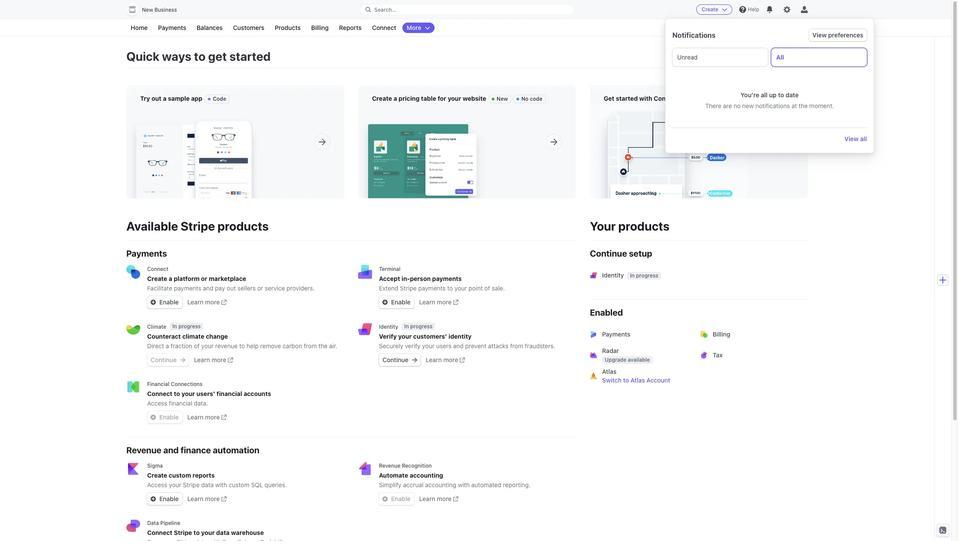Task type: describe. For each thing, give the bounding box(es) containing it.
securely
[[379, 342, 403, 350]]

connect inside data pipeline connect stripe to your data warehouse
[[147, 529, 172, 536]]

sigma create custom reports access your stripe data with custom sql queries.
[[147, 462, 287, 488]]

connect create a platform or marketplace facilitate payments and pay out sellers or service providers.
[[147, 266, 315, 292]]

ways
[[162, 49, 191, 63]]

new for new business
[[142, 7, 153, 13]]

search…
[[374, 6, 396, 13]]

2 vertical spatial payments
[[602, 330, 630, 338]]

new business button
[[126, 3, 186, 16]]

payments right 'person'
[[432, 275, 462, 282]]

atlas switch to atlas account
[[602, 368, 670, 384]]

to inside the terminal accept in-person payments extend stripe payments to your point of sale.
[[447, 284, 453, 292]]

0 vertical spatial accounting
[[410, 472, 443, 479]]

learn more link for your
[[187, 495, 227, 503]]

learn more link for extend
[[419, 298, 459, 307]]

svg image for connect create a platform or marketplace facilitate payments and pay out sellers or service providers.
[[151, 300, 156, 305]]

a inside counteract climate change direct a fraction of your revenue to help remove carbon from the air.
[[166, 342, 169, 350]]

in for verify your customers' identity securely verify your users and prevent attacks from fraudsters.
[[404, 323, 409, 330]]

learn more link for marketplace
[[187, 298, 227, 307]]

view for view preferences
[[813, 31, 827, 39]]

learn more for extend
[[419, 298, 452, 306]]

get started with connect
[[604, 95, 679, 102]]

learn for marketplace
[[187, 298, 204, 306]]

revenue for revenue recognition automate accounting simplify accrual accounting with automated reporting.
[[379, 462, 401, 469]]

try
[[140, 95, 150, 102]]

financial
[[147, 381, 169, 387]]

view all
[[845, 135, 867, 142]]

0 vertical spatial atlas
[[602, 368, 617, 375]]

providers.
[[287, 284, 315, 292]]

all
[[776, 53, 784, 61]]

help
[[247, 342, 259, 350]]

svg image down 'financial'
[[151, 415, 156, 420]]

svg image for sigma create custom reports access your stripe data with custom sql queries.
[[151, 496, 156, 502]]

data pipeline connect stripe to your data warehouse
[[147, 520, 264, 536]]

website
[[463, 95, 486, 102]]

your inside counteract climate change direct a fraction of your revenue to help remove carbon from the air.
[[201, 342, 214, 350]]

counteract
[[147, 333, 181, 340]]

progress for verify your customers' identity securely verify your users and prevent attacks from fraudsters.
[[410, 323, 433, 330]]

more down revenue recognition automate accounting simplify accrual accounting with automated reporting.
[[437, 495, 452, 502]]

all button
[[772, 48, 867, 66]]

automated
[[471, 481, 501, 488]]

svg image for terminal accept in-person payments extend stripe payments to your point of sale.
[[383, 300, 388, 305]]

sample inside explore a working code sample to integrate a prebuilt checkout form.
[[207, 107, 227, 115]]

available
[[126, 219, 178, 233]]

create inside connect create a platform or marketplace facilitate payments and pay out sellers or service providers.
[[147, 275, 167, 282]]

learn more link for fraction
[[194, 356, 233, 364]]

financial connections connect to your users' financial accounts access financial data.
[[147, 381, 271, 407]]

sigma
[[147, 462, 163, 469]]

finance
[[181, 445, 211, 455]]

working
[[168, 107, 190, 115]]

a inside the sell your subscriptions by embedding a pricing table in your website.
[[479, 107, 482, 115]]

customers link
[[229, 23, 269, 33]]

your right for
[[448, 95, 461, 102]]

learn more link for verify
[[426, 356, 465, 364]]

in
[[520, 107, 525, 115]]

data inside sigma create custom reports access your stripe data with custom sql queries.
[[201, 481, 214, 488]]

home
[[131, 24, 148, 31]]

data.
[[194, 399, 208, 407]]

1 vertical spatial accounting
[[425, 481, 456, 488]]

connect inside get started with connect link
[[654, 95, 679, 102]]

balances link
[[192, 23, 227, 33]]

2 horizontal spatial in
[[630, 272, 635, 279]]

0 vertical spatial billing
[[311, 24, 329, 31]]

learn more link for accrual
[[419, 495, 459, 503]]

enable link for revenue and finance automation
[[147, 493, 182, 505]]

access inside sigma create custom reports access your stripe data with custom sql queries.
[[147, 481, 167, 488]]

progress for counteract climate change direct a fraction of your revenue to help remove carbon from the air.
[[178, 323, 201, 330]]

for
[[438, 95, 446, 102]]

enable button for your
[[147, 411, 182, 423]]

accept
[[379, 275, 400, 282]]

learn for extend
[[419, 298, 435, 306]]

Search… search field
[[361, 4, 574, 15]]

radar upgrade available
[[602, 347, 650, 363]]

your inside data pipeline connect stripe to your data warehouse
[[201, 529, 215, 536]]

up
[[769, 91, 777, 99]]

automation
[[213, 445, 260, 455]]

website.
[[386, 116, 410, 123]]

sell
[[372, 107, 382, 115]]

the inside counteract climate change direct a fraction of your revenue to help remove carbon from the air.
[[319, 342, 328, 350]]

1 vertical spatial billing
[[713, 330, 730, 338]]

get started with connect link
[[590, 86, 808, 202]]

Search… text field
[[361, 4, 574, 15]]

terminal
[[379, 266, 401, 272]]

platform
[[174, 275, 200, 282]]

carbon
[[283, 342, 302, 350]]

no
[[734, 102, 741, 109]]

revenue
[[215, 342, 238, 350]]

revenue and finance automation
[[126, 445, 260, 455]]

are
[[723, 102, 732, 109]]

in-
[[402, 275, 410, 282]]

point
[[469, 284, 483, 292]]

home link
[[126, 23, 152, 33]]

connect inside financial connections connect to your users' financial accounts access financial data.
[[147, 390, 172, 397]]

more for data.
[[205, 413, 220, 421]]

view all link
[[845, 135, 867, 142]]

enable down simplify
[[391, 495, 411, 502]]

your inside sigma create custom reports access your stripe data with custom sql queries.
[[169, 481, 181, 488]]

learn more for users'
[[187, 413, 220, 421]]

1 horizontal spatial or
[[257, 284, 263, 292]]

to inside counteract climate change direct a fraction of your revenue to help remove carbon from the air.
[[239, 342, 245, 350]]

stripe inside data pipeline connect stripe to your data warehouse
[[174, 529, 192, 536]]

create inside create button
[[702, 6, 719, 13]]

enable link down the extend
[[379, 296, 414, 308]]

a right try
[[163, 95, 166, 102]]

notifications
[[673, 31, 716, 39]]

customers
[[233, 24, 264, 31]]

your products
[[590, 219, 670, 233]]

continue button
[[147, 354, 189, 366]]

new
[[742, 102, 754, 109]]

learn for fraction
[[194, 356, 210, 363]]

0 vertical spatial sample
[[168, 95, 190, 102]]

account
[[647, 376, 670, 384]]

direct
[[147, 342, 164, 350]]

prevent
[[465, 342, 487, 350]]

recognition
[[402, 462, 432, 469]]

data
[[147, 520, 159, 526]]

0 horizontal spatial or
[[201, 275, 207, 282]]

2 horizontal spatial continue
[[590, 248, 627, 258]]

0 vertical spatial custom
[[169, 472, 191, 479]]

1 horizontal spatial started
[[616, 95, 638, 102]]

person
[[410, 275, 431, 282]]

in for counteract climate change direct a fraction of your revenue to help remove carbon from the air.
[[172, 323, 177, 330]]

balances
[[197, 24, 223, 31]]

learn for your
[[187, 495, 204, 502]]

1 vertical spatial payments
[[126, 248, 167, 258]]

prebuilt
[[268, 107, 289, 115]]

available stripe products
[[126, 219, 269, 233]]

checkout
[[140, 116, 166, 123]]

a right explore
[[163, 107, 166, 115]]

connect link
[[368, 23, 401, 33]]

all for you're
[[761, 91, 768, 99]]

you're all up to date there are no new notifications at the moment.
[[705, 91, 834, 109]]

there
[[705, 102, 722, 109]]

fraction
[[171, 342, 192, 350]]

1 products from the left
[[218, 219, 269, 233]]

you're
[[741, 91, 760, 99]]

to inside explore a working code sample to integrate a prebuilt checkout form.
[[229, 107, 234, 115]]

learn more for verify
[[426, 356, 458, 363]]

pricing inside the sell your subscriptions by embedding a pricing table in your website.
[[484, 107, 503, 115]]

get
[[604, 95, 615, 102]]

more for sql
[[205, 495, 220, 502]]

all for view
[[860, 135, 867, 142]]

code
[[213, 96, 226, 102]]

from inside verify your customers' identity securely verify your users and prevent attacks from fraudsters.
[[510, 342, 523, 350]]

revenue recognition automate accounting simplify accrual accounting with automated reporting.
[[379, 462, 531, 488]]

your up 'verify' at the left
[[398, 333, 412, 340]]

change
[[206, 333, 228, 340]]

accounts
[[244, 390, 271, 397]]

shift section content right image
[[801, 52, 808, 59]]

1 vertical spatial billing link
[[696, 324, 808, 345]]

stripe inside sigma create custom reports access your stripe data with custom sql queries.
[[183, 481, 200, 488]]

products link
[[270, 23, 305, 33]]

sql
[[251, 481, 263, 488]]

your down sell
[[372, 116, 384, 123]]



Task type: locate. For each thing, give the bounding box(es) containing it.
1 vertical spatial custom
[[229, 481, 249, 488]]

1 vertical spatial atlas
[[631, 376, 645, 384]]

help button
[[736, 3, 763, 16]]

0 horizontal spatial and
[[163, 445, 179, 455]]

more down revenue on the left
[[212, 356, 226, 363]]

access inside financial connections connect to your users' financial accounts access financial data.
[[147, 399, 167, 407]]

payments down business
[[158, 24, 186, 31]]

progress up climate
[[178, 323, 201, 330]]

with left sql
[[215, 481, 227, 488]]

0 horizontal spatial code
[[191, 107, 205, 115]]

0 horizontal spatial enable button
[[147, 411, 182, 423]]

a
[[163, 95, 166, 102], [394, 95, 397, 102], [163, 107, 166, 115], [263, 107, 266, 115], [479, 107, 482, 115], [169, 275, 172, 282], [166, 342, 169, 350]]

available
[[628, 356, 650, 363]]

0 vertical spatial and
[[203, 284, 213, 292]]

1 horizontal spatial billing
[[713, 330, 730, 338]]

continue for continue link on the bottom left of the page
[[383, 356, 408, 363]]

1 horizontal spatial financial
[[217, 390, 242, 397]]

1 horizontal spatial billing link
[[696, 324, 808, 345]]

learn more link down reports
[[187, 495, 227, 503]]

preferences
[[828, 31, 864, 39]]

1 horizontal spatial of
[[485, 284, 490, 292]]

business
[[155, 7, 177, 13]]

to inside data pipeline connect stripe to your data warehouse
[[194, 529, 200, 536]]

view for view all
[[845, 135, 859, 142]]

more for out
[[205, 298, 220, 306]]

toolbar
[[791, 52, 808, 61]]

tax
[[713, 351, 723, 359]]

learn more down users
[[426, 356, 458, 363]]

0 vertical spatial new
[[142, 7, 153, 13]]

and inside verify your customers' identity securely verify your users and prevent attacks from fraudsters.
[[453, 342, 464, 350]]

in progress up customers'
[[404, 323, 433, 330]]

notifications image
[[766, 6, 773, 13]]

more for attacks
[[444, 356, 458, 363]]

products
[[218, 219, 269, 233], [618, 219, 670, 233]]

progress down setup
[[636, 272, 658, 279]]

0 horizontal spatial new
[[142, 7, 153, 13]]

more down sigma create custom reports access your stripe data with custom sql queries.
[[205, 495, 220, 502]]

and left finance
[[163, 445, 179, 455]]

0 horizontal spatial continue
[[151, 356, 177, 363]]

create down sigma
[[147, 472, 167, 479]]

1 vertical spatial all
[[860, 135, 867, 142]]

learn more link down pay
[[187, 298, 227, 307]]

accrual
[[403, 481, 424, 488]]

atlas up switch
[[602, 368, 617, 375]]

form.
[[168, 116, 183, 123]]

enable for custom
[[159, 495, 179, 502]]

out down the 'marketplace'
[[227, 284, 236, 292]]

enable link down facilitate
[[147, 296, 182, 308]]

0 horizontal spatial in
[[172, 323, 177, 330]]

enable button for simplify
[[379, 493, 414, 505]]

revenue up automate
[[379, 462, 401, 469]]

1 horizontal spatial code
[[530, 96, 543, 102]]

shift section content left image
[[791, 52, 798, 59]]

1 vertical spatial new
[[497, 96, 508, 102]]

enable down 'financial'
[[159, 413, 179, 421]]

with inside get started with connect link
[[639, 95, 652, 102]]

0 vertical spatial identity
[[602, 271, 624, 279]]

the inside you're all up to date there are no new notifications at the moment.
[[799, 102, 808, 109]]

payments
[[432, 275, 462, 282], [174, 284, 201, 292], [418, 284, 446, 292]]

0 horizontal spatial in progress
[[172, 323, 201, 330]]

remove
[[260, 342, 281, 350]]

your left warehouse
[[201, 529, 215, 536]]

0 vertical spatial access
[[147, 399, 167, 407]]

learn more down the terminal accept in-person payments extend stripe payments to your point of sale.
[[419, 298, 452, 306]]

1 horizontal spatial continue
[[383, 356, 408, 363]]

pay
[[215, 284, 225, 292]]

sample down code
[[207, 107, 227, 115]]

1 vertical spatial or
[[257, 284, 263, 292]]

svg image
[[151, 300, 156, 305], [383, 300, 388, 305], [412, 357, 417, 363], [151, 415, 156, 420], [151, 496, 156, 502], [383, 496, 388, 502]]

pipeline
[[160, 520, 180, 526]]

with
[[639, 95, 652, 102], [215, 481, 227, 488], [458, 481, 470, 488]]

1 horizontal spatial all
[[860, 135, 867, 142]]

queries.
[[265, 481, 287, 488]]

atlas down available at right
[[631, 376, 645, 384]]

your up 'pipeline'
[[169, 481, 181, 488]]

learn more for your
[[187, 495, 220, 502]]

2 access from the top
[[147, 481, 167, 488]]

1 horizontal spatial revenue
[[379, 462, 401, 469]]

0 horizontal spatial out
[[152, 95, 161, 102]]

all inside you're all up to date there are no new notifications at the moment.
[[761, 91, 768, 99]]

table left for
[[421, 95, 436, 102]]

0 vertical spatial code
[[530, 96, 543, 102]]

identity up the verify
[[379, 323, 398, 330]]

1 horizontal spatial sample
[[207, 107, 227, 115]]

0 vertical spatial started
[[229, 49, 271, 63]]

notifications
[[756, 102, 790, 109]]

enable for a
[[159, 298, 179, 306]]

automate
[[379, 472, 408, 479]]

1 vertical spatial financial
[[169, 399, 192, 407]]

1 horizontal spatial atlas
[[631, 376, 645, 384]]

0 vertical spatial data
[[201, 481, 214, 488]]

accounting down the "recognition"
[[410, 472, 443, 479]]

0 horizontal spatial billing
[[311, 24, 329, 31]]

and for users
[[453, 342, 464, 350]]

service
[[265, 284, 285, 292]]

more down users
[[444, 356, 458, 363]]

from right attacks
[[510, 342, 523, 350]]

svg image down 'verify' at the left
[[412, 357, 417, 363]]

and for payments
[[203, 284, 213, 292]]

tab list
[[673, 48, 867, 66]]

to inside atlas switch to atlas account
[[623, 376, 629, 384]]

1 horizontal spatial products
[[618, 219, 670, 233]]

learn for accrual
[[419, 495, 435, 502]]

0 horizontal spatial progress
[[178, 323, 201, 330]]

1 vertical spatial payments link
[[585, 324, 697, 345]]

1 vertical spatial out
[[227, 284, 236, 292]]

data inside data pipeline connect stripe to your data warehouse
[[216, 529, 230, 536]]

the right at
[[799, 102, 808, 109]]

enable up 'pipeline'
[[159, 495, 179, 502]]

code right no
[[530, 96, 543, 102]]

code inside explore a working code sample to integrate a prebuilt checkout form.
[[191, 107, 205, 115]]

1 horizontal spatial table
[[505, 107, 519, 115]]

get
[[208, 49, 227, 63]]

or right "platform"
[[201, 275, 207, 282]]

a up 'website.'
[[394, 95, 397, 102]]

revenue for revenue and finance automation
[[126, 445, 161, 455]]

more for point
[[437, 298, 452, 306]]

0 horizontal spatial sample
[[168, 95, 190, 102]]

from inside counteract climate change direct a fraction of your revenue to help remove carbon from the air.
[[304, 342, 317, 350]]

payments link up available at right
[[585, 324, 697, 345]]

in progress for verify your customers' identity securely verify your users and prevent attacks from fraudsters.
[[404, 323, 433, 330]]

continue link
[[379, 354, 421, 366]]

0 horizontal spatial all
[[761, 91, 768, 99]]

your up 'website.'
[[384, 107, 396, 115]]

of down climate
[[194, 342, 200, 350]]

1 vertical spatial view
[[845, 135, 859, 142]]

0 vertical spatial enable button
[[147, 411, 182, 423]]

1 vertical spatial the
[[319, 342, 328, 350]]

and inside connect create a platform or marketplace facilitate payments and pay out sellers or service providers.
[[203, 284, 213, 292]]

learn for verify
[[426, 356, 442, 363]]

1 horizontal spatial the
[[799, 102, 808, 109]]

0 horizontal spatial pricing
[[399, 95, 420, 102]]

your inside the terminal accept in-person payments extend stripe payments to your point of sale.
[[455, 284, 467, 292]]

continue inside button
[[151, 356, 177, 363]]

custom left sql
[[229, 481, 249, 488]]

new for new
[[497, 96, 508, 102]]

switch to atlas account button
[[602, 376, 670, 385]]

more down the terminal accept in-person payments extend stripe payments to your point of sale.
[[437, 298, 452, 306]]

svg image down simplify
[[383, 496, 388, 502]]

out
[[152, 95, 161, 102], [227, 284, 236, 292]]

table left the in
[[505, 107, 519, 115]]

your inside financial connections connect to your users' financial accounts access financial data.
[[182, 390, 195, 397]]

2 horizontal spatial and
[[453, 342, 464, 350]]

learn more for accrual
[[419, 495, 452, 502]]

svg image
[[180, 357, 185, 363]]

progress up customers'
[[410, 323, 433, 330]]

enable link for payments
[[147, 296, 182, 308]]

atlas
[[602, 368, 617, 375], [631, 376, 645, 384]]

of inside counteract climate change direct a fraction of your revenue to help remove carbon from the air.
[[194, 342, 200, 350]]

in
[[630, 272, 635, 279], [172, 323, 177, 330], [404, 323, 409, 330]]

moment.
[[810, 102, 834, 109]]

payments up radar
[[602, 330, 630, 338]]

0 vertical spatial pricing
[[399, 95, 420, 102]]

learn more for fraction
[[194, 356, 226, 363]]

your
[[590, 219, 616, 233]]

your down customers'
[[422, 342, 435, 350]]

access down sigma
[[147, 481, 167, 488]]

enable button down 'financial'
[[147, 411, 182, 423]]

with left automated
[[458, 481, 470, 488]]

of
[[485, 284, 490, 292], [194, 342, 200, 350]]

with inside revenue recognition automate accounting simplify accrual accounting with automated reporting.
[[458, 481, 470, 488]]

a down "counteract"
[[166, 342, 169, 350]]

2 horizontal spatial with
[[639, 95, 652, 102]]

learn more down reports
[[187, 495, 220, 502]]

explore
[[140, 107, 161, 115]]

create up facilitate
[[147, 275, 167, 282]]

1 vertical spatial identity
[[379, 323, 398, 330]]

0 horizontal spatial with
[[215, 481, 227, 488]]

a down the website
[[479, 107, 482, 115]]

1 horizontal spatial custom
[[229, 481, 249, 488]]

sample up working at the left top
[[168, 95, 190, 102]]

your left point
[[455, 284, 467, 292]]

data
[[201, 481, 214, 488], [216, 529, 230, 536]]

learn down "platform"
[[187, 298, 204, 306]]

learn more down revenue on the left
[[194, 356, 226, 363]]

reports
[[339, 24, 362, 31]]

learn more down pay
[[187, 298, 220, 306]]

at
[[792, 102, 797, 109]]

radar
[[602, 347, 619, 354]]

0 horizontal spatial products
[[218, 219, 269, 233]]

1 horizontal spatial from
[[510, 342, 523, 350]]

svg image inside continue link
[[412, 357, 417, 363]]

0 horizontal spatial billing link
[[307, 23, 333, 33]]

1 vertical spatial data
[[216, 529, 230, 536]]

0 vertical spatial the
[[799, 102, 808, 109]]

table inside the sell your subscriptions by embedding a pricing table in your website.
[[505, 107, 519, 115]]

create inside sigma create custom reports access your stripe data with custom sql queries.
[[147, 472, 167, 479]]

billing link left 'reports' link
[[307, 23, 333, 33]]

learn down "accrual"
[[419, 495, 435, 502]]

2 products from the left
[[618, 219, 670, 233]]

payments link down business
[[154, 23, 191, 33]]

climate
[[147, 323, 166, 330]]

connect inside connect create a platform or marketplace facilitate payments and pay out sellers or service providers.
[[147, 266, 168, 272]]

from
[[304, 342, 317, 350], [510, 342, 523, 350]]

verify
[[405, 342, 421, 350]]

1 horizontal spatial enable button
[[379, 493, 414, 505]]

0 horizontal spatial from
[[304, 342, 317, 350]]

revenue up sigma
[[126, 445, 161, 455]]

0 horizontal spatial payments link
[[154, 23, 191, 33]]

to inside financial connections connect to your users' financial accounts access financial data.
[[174, 390, 180, 397]]

from right carbon
[[304, 342, 317, 350]]

attacks
[[488, 342, 509, 350]]

revenue inside revenue recognition automate accounting simplify accrual accounting with automated reporting.
[[379, 462, 401, 469]]

all
[[761, 91, 768, 99], [860, 135, 867, 142]]

learn down reports
[[187, 495, 204, 502]]

more for help
[[212, 356, 226, 363]]

in up "counteract"
[[172, 323, 177, 330]]

learn more link for users'
[[187, 413, 227, 422]]

identity down continue setup
[[602, 271, 624, 279]]

continue down your
[[590, 248, 627, 258]]

with inside sigma create custom reports access your stripe data with custom sql queries.
[[215, 481, 227, 488]]

app
[[191, 95, 202, 102]]

view preferences
[[813, 31, 864, 39]]

embedding
[[446, 107, 477, 115]]

learn more for marketplace
[[187, 298, 220, 306]]

customers'
[[413, 333, 447, 340]]

out inside connect create a platform or marketplace facilitate payments and pay out sellers or service providers.
[[227, 284, 236, 292]]

custom left reports
[[169, 472, 191, 479]]

learn for users'
[[187, 413, 204, 421]]

1 horizontal spatial out
[[227, 284, 236, 292]]

connect
[[372, 24, 396, 31], [654, 95, 679, 102], [147, 266, 168, 272], [147, 390, 172, 397], [147, 529, 172, 536]]

with right get on the right top of page
[[639, 95, 652, 102]]

create up notifications
[[702, 6, 719, 13]]

0 vertical spatial payments link
[[154, 23, 191, 33]]

fraudsters.
[[525, 342, 555, 350]]

0 horizontal spatial financial
[[169, 399, 192, 407]]

verify
[[379, 333, 397, 340]]

1 horizontal spatial payments link
[[585, 324, 697, 345]]

to inside you're all up to date there are no new notifications at the moment.
[[778, 91, 784, 99]]

data left warehouse
[[216, 529, 230, 536]]

enable down the extend
[[391, 298, 411, 306]]

0 vertical spatial payments
[[158, 24, 186, 31]]

learn more down "accrual"
[[419, 495, 452, 502]]

in down setup
[[630, 272, 635, 279]]

0 horizontal spatial atlas
[[602, 368, 617, 375]]

unread
[[677, 53, 698, 61]]

out right try
[[152, 95, 161, 102]]

continue down "direct"
[[151, 356, 177, 363]]

facilitate
[[147, 284, 172, 292]]

1 from from the left
[[304, 342, 317, 350]]

more
[[205, 298, 220, 306], [437, 298, 452, 306], [212, 356, 226, 363], [444, 356, 458, 363], [205, 413, 220, 421], [205, 495, 220, 502], [437, 495, 452, 502]]

0 vertical spatial table
[[421, 95, 436, 102]]

explore a working code sample to integrate a prebuilt checkout form.
[[140, 107, 289, 123]]

1 vertical spatial pricing
[[484, 107, 503, 115]]

help
[[748, 6, 759, 13]]

payments inside connect create a platform or marketplace facilitate payments and pay out sellers or service providers.
[[174, 284, 201, 292]]

users'
[[196, 390, 215, 397]]

0 vertical spatial out
[[152, 95, 161, 102]]

switch
[[602, 376, 622, 384]]

learn more link down the terminal accept in-person payments extend stripe payments to your point of sale.
[[419, 298, 459, 307]]

payments for facilitate payments and pay out sellers or service providers.
[[174, 284, 201, 292]]

in progress up climate
[[172, 323, 201, 330]]

0 horizontal spatial the
[[319, 342, 328, 350]]

upgrade
[[605, 356, 627, 363]]

svg image down facilitate
[[151, 300, 156, 305]]

warehouse
[[231, 529, 264, 536]]

air.
[[329, 342, 338, 350]]

1 vertical spatial enable button
[[379, 493, 414, 505]]

create up sell
[[372, 95, 392, 102]]

2 horizontal spatial progress
[[636, 272, 658, 279]]

continue down securely
[[383, 356, 408, 363]]

1 vertical spatial of
[[194, 342, 200, 350]]

or
[[201, 275, 207, 282], [257, 284, 263, 292]]

view preferences link
[[809, 29, 867, 41]]

1 access from the top
[[147, 399, 167, 407]]

svg image for verify your customers' identity securely verify your users and prevent attacks from fraudsters.
[[412, 357, 417, 363]]

learn right svg image on the left
[[194, 356, 210, 363]]

accounting right "accrual"
[[425, 481, 456, 488]]

2 horizontal spatial in progress
[[630, 272, 658, 279]]

pricing up subscriptions
[[399, 95, 420, 102]]

0 horizontal spatial of
[[194, 342, 200, 350]]

1 vertical spatial table
[[505, 107, 519, 115]]

1 horizontal spatial new
[[497, 96, 508, 102]]

verify your customers' identity securely verify your users and prevent attacks from fraudsters.
[[379, 333, 555, 350]]

access down 'financial'
[[147, 399, 167, 407]]

simplify
[[379, 481, 401, 488]]

0 horizontal spatial view
[[813, 31, 827, 39]]

integrate
[[236, 107, 261, 115]]

tab list containing unread
[[673, 48, 867, 66]]

a up facilitate
[[169, 275, 172, 282]]

marketplace
[[209, 275, 246, 282]]

in progress for counteract climate change direct a fraction of your revenue to help remove carbon from the air.
[[172, 323, 201, 330]]

learn more link down the data.
[[187, 413, 227, 422]]

setup
[[629, 248, 652, 258]]

payments
[[158, 24, 186, 31], [126, 248, 167, 258], [602, 330, 630, 338]]

or right "sellers"
[[257, 284, 263, 292]]

0 vertical spatial billing link
[[307, 23, 333, 33]]

2 vertical spatial and
[[163, 445, 179, 455]]

a left the prebuilt
[[263, 107, 266, 115]]

0 horizontal spatial revenue
[[126, 445, 161, 455]]

1 horizontal spatial data
[[216, 529, 230, 536]]

1 vertical spatial revenue
[[379, 462, 401, 469]]

continue for continue button
[[151, 356, 177, 363]]

started right get on the right top of page
[[616, 95, 638, 102]]

accounting
[[410, 472, 443, 479], [425, 481, 456, 488]]

sale.
[[492, 284, 505, 292]]

learn down the data.
[[187, 413, 204, 421]]

0 vertical spatial all
[[761, 91, 768, 99]]

pricing down the website
[[484, 107, 503, 115]]

1 vertical spatial started
[[616, 95, 638, 102]]

counteract climate change direct a fraction of your revenue to help remove carbon from the air.
[[147, 333, 338, 350]]

enable down facilitate
[[159, 298, 179, 306]]

billing up "tax"
[[713, 330, 730, 338]]

more button
[[402, 23, 434, 33]]

of inside the terminal accept in-person payments extend stripe payments to your point of sale.
[[485, 284, 490, 292]]

connections
[[171, 381, 203, 387]]

0 vertical spatial financial
[[217, 390, 242, 397]]

a inside connect create a platform or marketplace facilitate payments and pay out sellers or service providers.
[[169, 275, 172, 282]]

payments for extend stripe payments to your point of sale.
[[418, 284, 446, 292]]

new inside button
[[142, 7, 153, 13]]

table
[[421, 95, 436, 102], [505, 107, 519, 115]]

enable for in-
[[391, 298, 411, 306]]

0 vertical spatial view
[[813, 31, 827, 39]]

reporting.
[[503, 481, 531, 488]]

data down reports
[[201, 481, 214, 488]]

0 horizontal spatial data
[[201, 481, 214, 488]]

2 from from the left
[[510, 342, 523, 350]]

and down identity on the bottom left of page
[[453, 342, 464, 350]]

1 horizontal spatial view
[[845, 135, 859, 142]]

0 vertical spatial of
[[485, 284, 490, 292]]

1 vertical spatial code
[[191, 107, 205, 115]]

learn more link down users
[[426, 356, 465, 364]]

1 horizontal spatial and
[[203, 284, 213, 292]]

pricing
[[399, 95, 420, 102], [484, 107, 503, 115]]

tax link
[[696, 345, 808, 366]]

stripe inside the terminal accept in-person payments extend stripe payments to your point of sale.
[[400, 284, 417, 292]]

0 horizontal spatial started
[[229, 49, 271, 63]]



Task type: vqa. For each thing, say whether or not it's contained in the screenshot.
LEARN ABOUT TAX OBLIGATIONS
no



